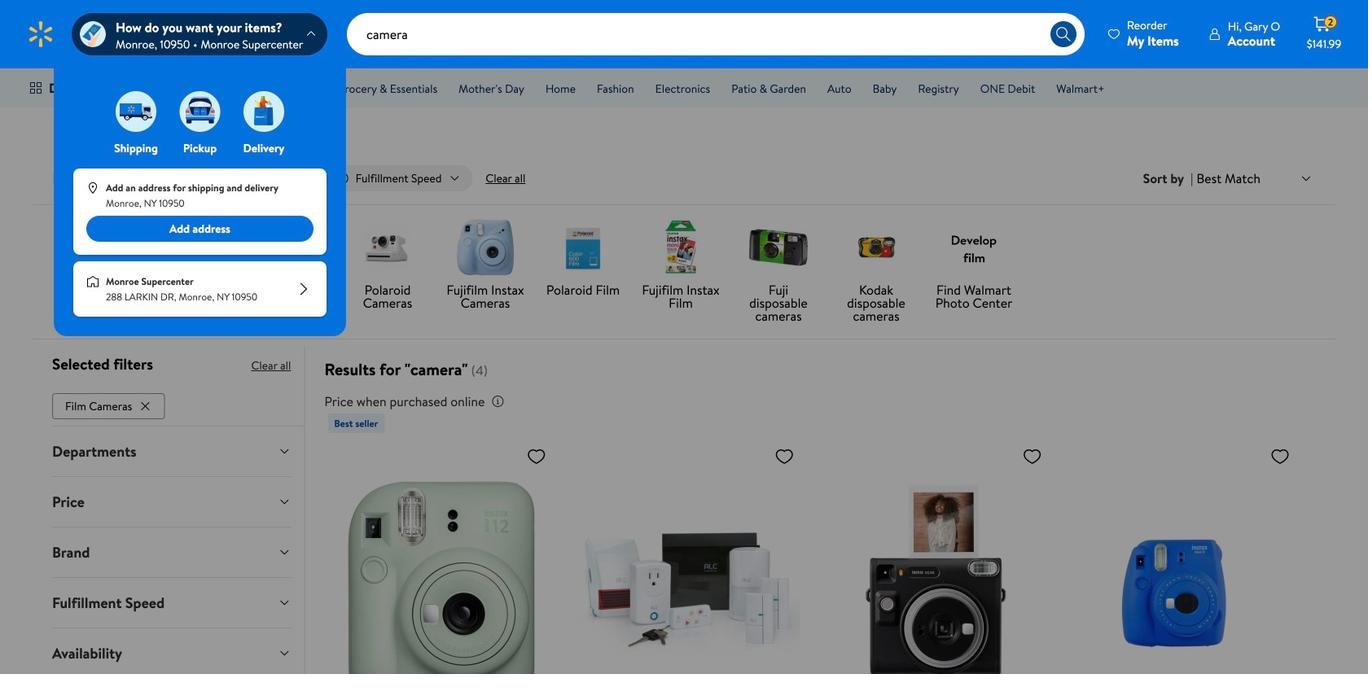 Task type: locate. For each thing, give the bounding box(es) containing it.
fujifilm instax mini 12 instant film camera | mint green image
[[328, 440, 553, 675]]

search icon image
[[1056, 26, 1072, 42]]

2 horizontal spatial  image
[[244, 91, 284, 132]]

Search search field
[[347, 13, 1085, 55]]

1 horizontal spatial  image
[[180, 91, 220, 132]]

0 horizontal spatial  image
[[116, 91, 156, 132]]

1  image from the left
[[116, 91, 156, 132]]

1 tab from the top
[[39, 427, 304, 476]]

remove filter film cameras image
[[139, 400, 152, 413]]

applied filters section element
[[52, 354, 153, 375]]

fujifilm instax cameras image
[[456, 218, 515, 277]]

 image
[[116, 91, 156, 132], [180, 91, 220, 132], [244, 91, 284, 132]]

sort and filter section element
[[33, 152, 1336, 205]]

legal information image
[[492, 395, 505, 408]]

polaroid cameras image
[[358, 218, 417, 277]]

tab
[[39, 427, 304, 476], [39, 477, 304, 527], [39, 528, 304, 577], [39, 578, 304, 628], [39, 629, 304, 675]]

 image
[[80, 21, 106, 47], [86, 182, 99, 195], [86, 275, 99, 288]]

4 tab from the top
[[39, 578, 304, 628]]

fujifilm instax film image
[[652, 218, 710, 277]]

find walmart photo center image
[[945, 218, 1004, 277]]

fujifilm instax mini 7+ image
[[65, 218, 124, 277]]

add to favorites list, alc home security 7 pc wireless protection system ahs616 image
[[775, 447, 794, 467]]

0 vertical spatial  image
[[80, 21, 106, 47]]

2 vertical spatial  image
[[86, 275, 99, 288]]

list item
[[52, 390, 168, 419]]



Task type: vqa. For each thing, say whether or not it's contained in the screenshot.
Fujifilm Instax Square SQ40 Instant Film Camera (Black) Image
yes



Task type: describe. For each thing, give the bounding box(es) containing it.
5 tab from the top
[[39, 629, 304, 675]]

fujifilm instax 12 image
[[163, 218, 222, 277]]

2  image from the left
[[180, 91, 220, 132]]

walmart homepage image
[[26, 20, 55, 49]]

Walmart Site-Wide search field
[[347, 13, 1085, 55]]

3 tab from the top
[[39, 528, 304, 577]]

polaroid film image
[[554, 218, 613, 277]]

2 tab from the top
[[39, 477, 304, 527]]

alc home security 7 pc wireless protection system ahs616 image
[[576, 440, 801, 675]]

kodak disposable cameras image
[[847, 218, 906, 277]]

3  image from the left
[[244, 91, 284, 132]]

shop all cameras image
[[261, 218, 319, 277]]

fujifilm instax mini 9 - cobalt blue image
[[1072, 440, 1297, 675]]

fuji disposable cameras image
[[749, 218, 808, 277]]

1 vertical spatial  image
[[86, 182, 99, 195]]

add to favorites list, fujifilm instax mini 9 - cobalt blue image
[[1271, 447, 1290, 467]]

add to favorites list, fujifilm instax square sq40 instant film camera (black) image
[[1023, 447, 1042, 467]]

add to favorites list, fujifilm instax mini 12 instant film camera | mint green image
[[527, 447, 546, 467]]

fujifilm instax square sq40 instant film camera (black) image
[[824, 440, 1049, 675]]



